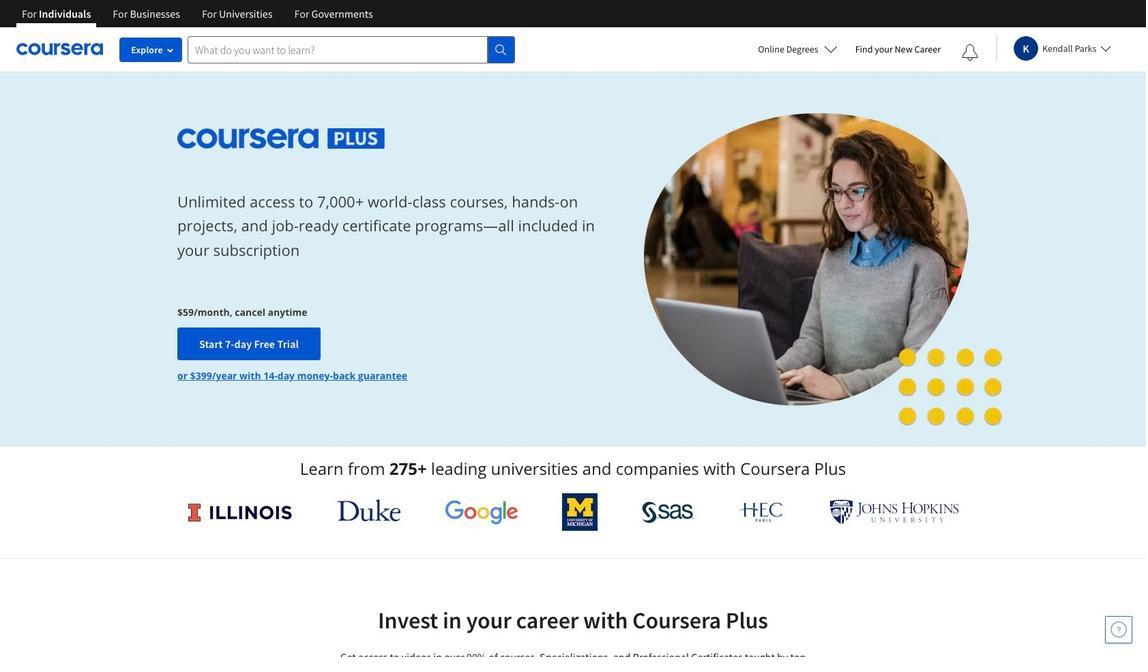 Task type: describe. For each thing, give the bounding box(es) containing it.
coursera plus image
[[178, 128, 385, 149]]

sas image
[[642, 501, 694, 523]]

hec paris image
[[738, 498, 786, 526]]



Task type: vqa. For each thing, say whether or not it's contained in the screenshot.
Banner navigation
yes



Task type: locate. For each thing, give the bounding box(es) containing it.
university of illinois at urbana-champaign image
[[187, 501, 294, 523]]

What do you want to learn? text field
[[188, 36, 488, 63]]

johns hopkins university image
[[830, 500, 960, 525]]

university of michigan image
[[563, 494, 598, 531]]

duke university image
[[338, 500, 401, 522]]

None search field
[[188, 36, 515, 63]]

help center image
[[1111, 622, 1128, 638]]

coursera image
[[16, 38, 103, 60]]

google image
[[445, 500, 519, 525]]

banner navigation
[[11, 0, 384, 27]]



